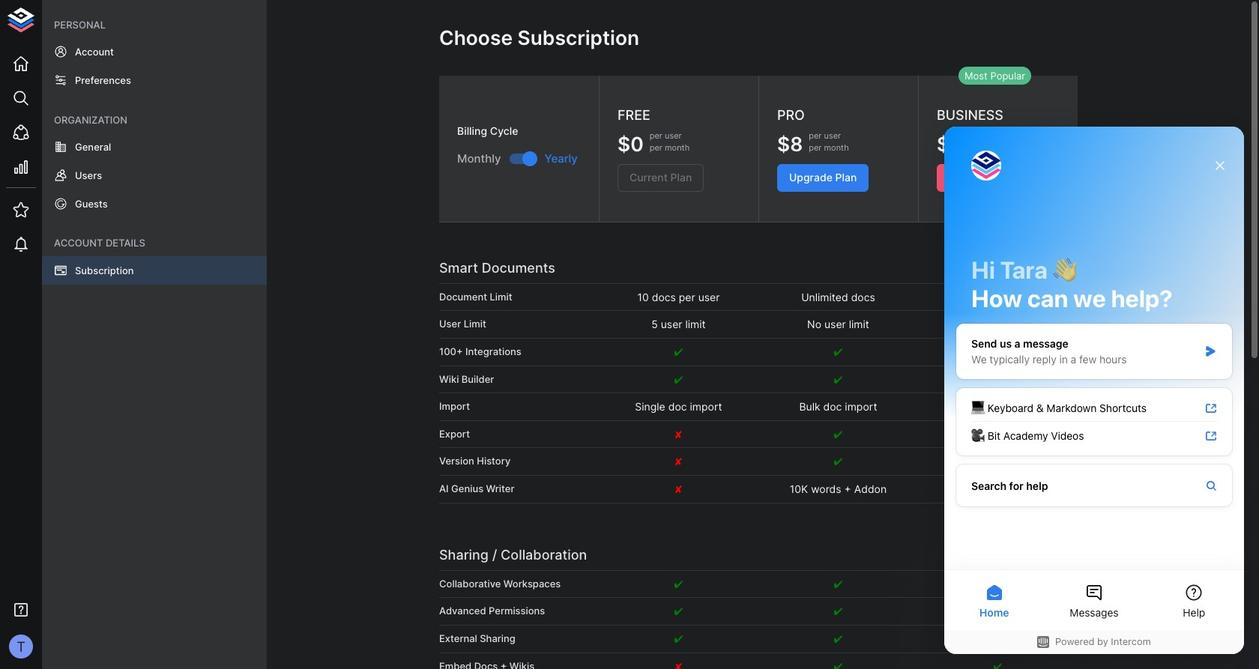 Task type: locate. For each thing, give the bounding box(es) containing it.
3 ✘ from the top
[[675, 483, 682, 496]]

10k
[[790, 483, 808, 496], [950, 483, 968, 496]]

most popular
[[965, 70, 1026, 82]]

2 $ from the left
[[937, 132, 950, 156]]

account details
[[54, 237, 145, 249]]

1 10k words + addon from the left
[[790, 483, 887, 496]]

1 horizontal spatial addon
[[1014, 483, 1047, 496]]

limit
[[686, 318, 706, 331], [849, 318, 870, 331], [1009, 318, 1029, 331]]

2 horizontal spatial limit
[[1009, 318, 1029, 331]]

1 vertical spatial limit
[[464, 318, 486, 330]]

upgrade
[[790, 171, 833, 184], [949, 171, 993, 184]]

limit down smart documents
[[490, 291, 513, 303]]

0 horizontal spatial doc
[[669, 401, 687, 413]]

ai
[[439, 483, 449, 495]]

0 horizontal spatial upgrade
[[790, 171, 833, 184]]

genius
[[451, 483, 484, 495]]

0 horizontal spatial unlimited
[[802, 291, 849, 304]]

no
[[808, 318, 822, 331], [967, 318, 981, 331]]

subscription
[[518, 25, 640, 49], [75, 264, 134, 276]]

0 vertical spatial limit
[[490, 291, 513, 303]]

0 horizontal spatial 10k words + addon
[[790, 483, 887, 496]]

15
[[950, 132, 972, 156]]

upgrade down $ 8 per user per month
[[790, 171, 833, 184]]

import
[[439, 401, 470, 413]]

2 horizontal spatial month
[[993, 142, 1018, 153]]

business
[[937, 107, 1004, 123]]

1 horizontal spatial unlimited docs
[[961, 291, 1035, 304]]

8
[[790, 132, 803, 156]]

export
[[439, 428, 470, 440]]

2 upgrade from the left
[[949, 171, 993, 184]]

0 horizontal spatial no
[[808, 318, 822, 331]]

user inside $ 8 per user per month
[[824, 131, 841, 141]]

sharing
[[439, 547, 489, 563], [480, 633, 516, 645]]

$
[[778, 132, 790, 156], [937, 132, 950, 156]]

0 horizontal spatial 10k
[[790, 483, 808, 496]]

month inside $ 15 per user per month
[[993, 142, 1018, 153]]

0 horizontal spatial bulk doc import
[[800, 401, 878, 413]]

0 horizontal spatial words
[[811, 483, 842, 496]]

cycle
[[490, 124, 518, 137]]

0 horizontal spatial limit
[[464, 318, 486, 330]]

collaborative
[[439, 578, 501, 590]]

0 horizontal spatial import
[[690, 401, 723, 413]]

/
[[492, 547, 497, 563]]

document
[[439, 291, 487, 303]]

1 vertical spatial sharing
[[480, 633, 516, 645]]

collaboration
[[501, 547, 587, 563]]

addon
[[855, 483, 887, 496], [1014, 483, 1047, 496]]

2 10k from the left
[[950, 483, 968, 496]]

1 bulk doc import from the left
[[800, 401, 878, 413]]

docs
[[652, 291, 676, 304], [851, 291, 876, 304], [1011, 291, 1035, 304]]

workspaces
[[504, 578, 561, 590]]

1 horizontal spatial limit
[[849, 318, 870, 331]]

+
[[845, 483, 852, 496], [1004, 483, 1011, 496]]

✘
[[675, 428, 682, 441], [675, 455, 682, 468], [675, 483, 682, 496]]

pro
[[778, 107, 805, 123]]

3 docs from the left
[[1011, 291, 1035, 304]]

plan
[[836, 171, 857, 184], [995, 171, 1017, 184]]

0 horizontal spatial month
[[665, 142, 690, 153]]

0 horizontal spatial subscription
[[75, 264, 134, 276]]

0 horizontal spatial no user limit
[[808, 318, 870, 331]]

upgrade plan
[[790, 171, 857, 184], [949, 171, 1017, 184]]

1 no user limit from the left
[[808, 318, 870, 331]]

plan for first upgrade plan button from right
[[995, 171, 1017, 184]]

10k words + addon
[[790, 483, 887, 496], [950, 483, 1047, 496]]

import
[[690, 401, 723, 413], [845, 401, 878, 413], [1005, 401, 1037, 413]]

1 $ from the left
[[778, 132, 790, 156]]

1 horizontal spatial subscription
[[518, 25, 640, 49]]

1 horizontal spatial no
[[967, 318, 981, 331]]

smart documents
[[439, 260, 555, 276]]

2 import from the left
[[845, 401, 878, 413]]

upgrade down 15
[[949, 171, 993, 184]]

1 horizontal spatial bulk doc import
[[959, 401, 1037, 413]]

1 month from the left
[[665, 142, 690, 153]]

3 doc from the left
[[983, 401, 1002, 413]]

1 plan from the left
[[836, 171, 857, 184]]

personal
[[54, 19, 106, 31]]

plan for second upgrade plan button from the right
[[836, 171, 857, 184]]

advanced permissions
[[439, 605, 545, 617]]

1 horizontal spatial import
[[845, 401, 878, 413]]

1 horizontal spatial upgrade plan
[[949, 171, 1017, 184]]

single doc import
[[635, 401, 723, 413]]

choose subscription
[[439, 25, 640, 49]]

1 horizontal spatial doc
[[824, 401, 842, 413]]

1 horizontal spatial 10k
[[950, 483, 968, 496]]

0 horizontal spatial $
[[778, 132, 790, 156]]

2 docs from the left
[[851, 291, 876, 304]]

✘ for history
[[675, 455, 682, 468]]

10 docs per user
[[638, 291, 720, 304]]

1 10k from the left
[[790, 483, 808, 496]]

1 unlimited from the left
[[802, 291, 849, 304]]

1 horizontal spatial no user limit
[[967, 318, 1029, 331]]

month inside $0 per user per month
[[665, 142, 690, 153]]

1 horizontal spatial month
[[824, 142, 849, 153]]

2 horizontal spatial docs
[[1011, 291, 1035, 304]]

month right 15
[[993, 142, 1018, 153]]

user inside $0 per user per month
[[665, 131, 682, 141]]

user limit
[[439, 318, 486, 330]]

2 vertical spatial ✘
[[675, 483, 682, 496]]

limit
[[490, 291, 513, 303], [464, 318, 486, 330]]

0 horizontal spatial limit
[[686, 318, 706, 331]]

upgrade plan down $ 8 per user per month
[[790, 171, 857, 184]]

1 horizontal spatial $
[[937, 132, 950, 156]]

2 horizontal spatial import
[[1005, 401, 1037, 413]]

month for 15
[[993, 142, 1018, 153]]

plan down $ 8 per user per month
[[836, 171, 857, 184]]

$ inside $ 15 per user per month
[[937, 132, 950, 156]]

user
[[439, 318, 461, 330]]

words
[[811, 483, 842, 496], [971, 483, 1001, 496]]

per
[[650, 131, 663, 141], [809, 131, 822, 141], [978, 131, 991, 141], [650, 142, 663, 153], [809, 142, 822, 153], [978, 142, 991, 153], [679, 291, 696, 304]]

2 month from the left
[[824, 142, 849, 153]]

1 horizontal spatial upgrade plan button
[[937, 164, 1029, 192]]

popular
[[991, 70, 1026, 82]]

1 vertical spatial ✘
[[675, 455, 682, 468]]

month
[[665, 142, 690, 153], [824, 142, 849, 153], [993, 142, 1018, 153]]

0 horizontal spatial +
[[845, 483, 852, 496]]

0 horizontal spatial plan
[[836, 171, 857, 184]]

$ for 15
[[937, 132, 950, 156]]

bulk
[[800, 401, 821, 413], [959, 401, 980, 413]]

preferences
[[75, 75, 131, 87]]

$ inside $ 8 per user per month
[[778, 132, 790, 156]]

bulk doc import
[[800, 401, 878, 413], [959, 401, 1037, 413]]

2 bulk doc import from the left
[[959, 401, 1037, 413]]

month right $0 on the top of the page
[[665, 142, 690, 153]]

doc
[[669, 401, 687, 413], [824, 401, 842, 413], [983, 401, 1002, 413]]

sharing up the collaborative
[[439, 547, 489, 563]]

plan down $ 15 per user per month at the top right of the page
[[995, 171, 1017, 184]]

3 month from the left
[[993, 142, 1018, 153]]

2 plan from the left
[[995, 171, 1017, 184]]

1 upgrade plan from the left
[[790, 171, 857, 184]]

0 horizontal spatial upgrade plan button
[[778, 164, 869, 192]]

1 horizontal spatial words
[[971, 483, 1001, 496]]

upgrade plan button down $ 8 per user per month
[[778, 164, 869, 192]]

dialog
[[945, 127, 1245, 655]]

sharing down 'advanced permissions'
[[480, 633, 516, 645]]

month right the 8
[[824, 142, 849, 153]]

limit right user
[[464, 318, 486, 330]]

1 horizontal spatial docs
[[851, 291, 876, 304]]

1 horizontal spatial unlimited
[[961, 291, 1008, 304]]

0 vertical spatial subscription
[[518, 25, 640, 49]]

0 horizontal spatial unlimited docs
[[802, 291, 876, 304]]

0 horizontal spatial upgrade plan
[[790, 171, 857, 184]]

no user limit
[[808, 318, 870, 331], [967, 318, 1029, 331]]

1 horizontal spatial 10k words + addon
[[950, 483, 1047, 496]]

single
[[635, 401, 666, 413]]

general
[[75, 141, 111, 153]]

upgrade plan button
[[778, 164, 869, 192], [937, 164, 1029, 192]]

upgrade plan button down $ 15 per user per month at the top right of the page
[[937, 164, 1029, 192]]

most
[[965, 70, 988, 82]]

1 horizontal spatial +
[[1004, 483, 1011, 496]]

user
[[665, 131, 682, 141], [824, 131, 841, 141], [993, 131, 1010, 141], [699, 291, 720, 304], [661, 318, 683, 331], [825, 318, 846, 331], [984, 318, 1006, 331]]

2 horizontal spatial doc
[[983, 401, 1002, 413]]

✔
[[674, 346, 683, 358], [834, 346, 843, 358], [994, 346, 1003, 358], [674, 373, 683, 386], [834, 373, 843, 386], [994, 373, 1003, 386], [834, 428, 843, 441], [994, 428, 1003, 441], [834, 455, 843, 468], [994, 455, 1003, 468], [674, 578, 683, 591], [834, 578, 843, 591], [994, 578, 1003, 591], [674, 605, 683, 618], [834, 605, 843, 618], [994, 605, 1003, 618], [674, 633, 683, 646], [834, 633, 843, 646], [994, 633, 1003, 646]]

upgrade plan down $ 15 per user per month at the top right of the page
[[949, 171, 1017, 184]]

0 vertical spatial ✘
[[675, 428, 682, 441]]

1 horizontal spatial upgrade
[[949, 171, 993, 184]]

1 horizontal spatial plan
[[995, 171, 1017, 184]]

0 horizontal spatial docs
[[652, 291, 676, 304]]

$0 per user per month
[[618, 131, 690, 156]]

1 import from the left
[[690, 401, 723, 413]]

$ down pro
[[778, 132, 790, 156]]

2 bulk from the left
[[959, 401, 980, 413]]

unlimited docs
[[802, 291, 876, 304], [961, 291, 1035, 304]]

month inside $ 8 per user per month
[[824, 142, 849, 153]]

0 horizontal spatial bulk
[[800, 401, 821, 413]]

2 ✘ from the top
[[675, 455, 682, 468]]

1 no from the left
[[808, 318, 822, 331]]

2 10k words + addon from the left
[[950, 483, 1047, 496]]

$ down business on the right of the page
[[937, 132, 950, 156]]

1 horizontal spatial bulk
[[959, 401, 980, 413]]

1 horizontal spatial limit
[[490, 291, 513, 303]]

1 vertical spatial subscription
[[75, 264, 134, 276]]

1 words from the left
[[811, 483, 842, 496]]

smart
[[439, 260, 478, 276]]

0 horizontal spatial addon
[[855, 483, 887, 496]]



Task type: describe. For each thing, give the bounding box(es) containing it.
billing
[[457, 124, 487, 137]]

documents
[[482, 260, 555, 276]]

5 user limit
[[652, 318, 706, 331]]

✘ for genius
[[675, 483, 682, 496]]

10
[[638, 291, 649, 304]]

sharing / collaboration
[[439, 547, 587, 563]]

monthly
[[457, 152, 501, 166]]

5
[[652, 318, 658, 331]]

history
[[477, 455, 511, 467]]

builder
[[462, 373, 494, 385]]

1 upgrade from the left
[[790, 171, 833, 184]]

ai genius writer
[[439, 483, 515, 495]]

2 upgrade plan from the left
[[949, 171, 1017, 184]]

users link
[[42, 161, 267, 190]]

$ for 8
[[778, 132, 790, 156]]

3 limit from the left
[[1009, 318, 1029, 331]]

free
[[618, 107, 651, 123]]

billing cycle
[[457, 124, 518, 137]]

writer
[[486, 483, 515, 495]]

t button
[[4, 631, 37, 664]]

subscription link
[[42, 256, 267, 285]]

permissions
[[489, 605, 545, 617]]

$0
[[618, 132, 644, 156]]

user inside $ 15 per user per month
[[993, 131, 1010, 141]]

2 doc from the left
[[824, 401, 842, 413]]

t
[[17, 639, 25, 655]]

wiki builder
[[439, 373, 494, 385]]

1 bulk from the left
[[800, 401, 821, 413]]

1 upgrade plan button from the left
[[778, 164, 869, 192]]

guests link
[[42, 190, 267, 218]]

choose
[[439, 25, 513, 49]]

document limit
[[439, 291, 513, 303]]

1 ✘ from the top
[[675, 428, 682, 441]]

0 vertical spatial sharing
[[439, 547, 489, 563]]

account
[[75, 46, 114, 58]]

limit for 10 docs per user
[[490, 291, 513, 303]]

$ 15 per user per month
[[937, 131, 1018, 156]]

month for 8
[[824, 142, 849, 153]]

2 unlimited from the left
[[961, 291, 1008, 304]]

3 import from the left
[[1005, 401, 1037, 413]]

2 no user limit from the left
[[967, 318, 1029, 331]]

2 words from the left
[[971, 483, 1001, 496]]

100+
[[439, 346, 463, 358]]

guests
[[75, 198, 108, 210]]

external
[[439, 633, 477, 645]]

external sharing
[[439, 633, 516, 645]]

2 unlimited docs from the left
[[961, 291, 1035, 304]]

yearly
[[545, 152, 578, 166]]

general link
[[42, 133, 267, 161]]

$ 8 per user per month
[[778, 131, 849, 156]]

1 + from the left
[[845, 483, 852, 496]]

account
[[54, 237, 103, 249]]

account link
[[42, 38, 267, 66]]

version history
[[439, 455, 511, 467]]

collaborative workspaces
[[439, 578, 561, 590]]

1 docs from the left
[[652, 291, 676, 304]]

limit for 5 user limit
[[464, 318, 486, 330]]

advanced
[[439, 605, 486, 617]]

version
[[439, 455, 474, 467]]

users
[[75, 169, 102, 181]]

details
[[106, 237, 145, 249]]

integrations
[[466, 346, 522, 358]]

preferences link
[[42, 66, 267, 95]]

2 no from the left
[[967, 318, 981, 331]]

2 addon from the left
[[1014, 483, 1047, 496]]

1 addon from the left
[[855, 483, 887, 496]]

2 + from the left
[[1004, 483, 1011, 496]]

100+ integrations
[[439, 346, 522, 358]]

wiki
[[439, 373, 459, 385]]

1 doc from the left
[[669, 401, 687, 413]]

2 upgrade plan button from the left
[[937, 164, 1029, 192]]

1 limit from the left
[[686, 318, 706, 331]]

1 unlimited docs from the left
[[802, 291, 876, 304]]

2 limit from the left
[[849, 318, 870, 331]]

organization
[[54, 114, 128, 126]]



Task type: vqa. For each thing, say whether or not it's contained in the screenshot.


